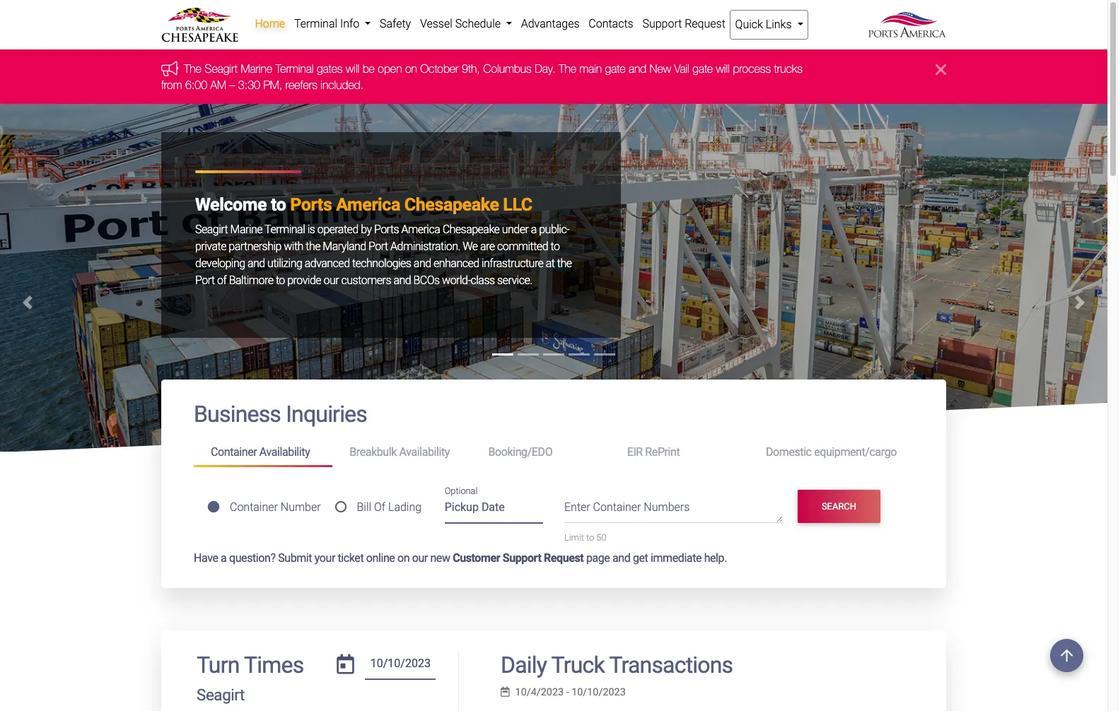 Task type: vqa. For each thing, say whether or not it's contained in the screenshot.
Vessel Schedule link
yes



Task type: locate. For each thing, give the bounding box(es) containing it.
ports inside seagirt marine terminal is operated by ports america chesapeake under a public- private partnership with the maryland port administration.                         we are committed to developing and utilizing advanced technologies and enhanced infrastructure at the port of baltimore to provide                         our customers and bcos world-class service.
[[374, 223, 399, 236]]

on inside the seagirt marine terminal gates will be open on october 9th, columbus day. the main gate and new vail gate will process trucks from 6:00 am – 3:30 pm, reefers included.
[[405, 63, 417, 75]]

terminal info link
[[290, 10, 375, 38]]

bcos
[[413, 274, 440, 287]]

enter
[[564, 501, 590, 514]]

Optional text field
[[445, 496, 543, 524]]

0 horizontal spatial the
[[184, 63, 201, 75]]

chesapeake
[[404, 194, 499, 215], [442, 223, 500, 236]]

class
[[471, 274, 495, 287]]

baltimore
[[229, 274, 273, 287]]

0 horizontal spatial a
[[221, 552, 227, 565]]

1 horizontal spatial ports
[[374, 223, 399, 236]]

to left 50
[[586, 533, 594, 543]]

gate right main
[[605, 63, 625, 75]]

2 will from the left
[[716, 63, 730, 75]]

calendar week image
[[501, 687, 510, 697]]

terminal left "info"
[[294, 17, 337, 30]]

request left quick
[[685, 17, 725, 30]]

availability inside container availability link
[[259, 445, 310, 459]]

gate
[[605, 63, 625, 75], [693, 63, 713, 75]]

gate right vail
[[693, 63, 713, 75]]

port up technologies
[[369, 240, 388, 253]]

availability inside breakbulk availability link
[[399, 445, 450, 459]]

container
[[211, 445, 257, 459], [230, 500, 278, 514], [593, 501, 641, 514]]

the right at
[[557, 257, 572, 270]]

america up by
[[336, 194, 400, 215]]

on right open
[[405, 63, 417, 75]]

–
[[229, 78, 235, 91]]

availability for container availability
[[259, 445, 310, 459]]

2 availability from the left
[[399, 445, 450, 459]]

seagirt up private
[[195, 223, 228, 236]]

0 vertical spatial ports
[[290, 194, 332, 215]]

and left bcos
[[393, 274, 411, 287]]

1 gate from the left
[[605, 63, 625, 75]]

our down advanced
[[324, 274, 339, 287]]

turn
[[197, 652, 239, 679]]

support request
[[642, 17, 725, 30]]

pm,
[[263, 78, 282, 91]]

1 vertical spatial marine
[[230, 223, 262, 236]]

new
[[650, 63, 671, 75]]

vessel
[[420, 17, 452, 30]]

at
[[546, 257, 555, 270]]

inquiries
[[286, 401, 367, 428]]

container left number
[[230, 500, 278, 514]]

and down administration.
[[414, 257, 431, 270]]

0 vertical spatial port
[[369, 240, 388, 253]]

vail
[[674, 63, 689, 75]]

advantages
[[521, 17, 580, 30]]

the down is
[[306, 240, 320, 253]]

request
[[685, 17, 725, 30], [544, 552, 584, 565]]

0 vertical spatial a
[[531, 223, 537, 236]]

page
[[586, 552, 610, 565]]

1 vertical spatial seagirt
[[195, 223, 228, 236]]

welcome
[[195, 194, 267, 215]]

our
[[324, 274, 339, 287], [412, 552, 428, 565]]

main content
[[151, 380, 957, 711]]

new
[[430, 552, 450, 565]]

of
[[217, 274, 227, 287]]

2 vertical spatial seagirt
[[197, 686, 245, 704]]

will left process
[[716, 63, 730, 75]]

search button
[[797, 490, 881, 523]]

limit to 50
[[564, 533, 606, 543]]

container availability link
[[194, 440, 333, 468]]

america up administration.
[[401, 223, 440, 236]]

eir
[[627, 445, 643, 459]]

advanced
[[305, 257, 350, 270]]

october
[[420, 63, 459, 75]]

1 vertical spatial our
[[412, 552, 428, 565]]

1 horizontal spatial the
[[557, 257, 572, 270]]

1 vertical spatial america
[[401, 223, 440, 236]]

home
[[255, 17, 285, 30]]

marine inside the seagirt marine terminal gates will be open on october 9th, columbus day. the main gate and new vail gate will process trucks from 6:00 am – 3:30 pm, reefers included.
[[241, 63, 272, 75]]

schedule
[[455, 17, 501, 30]]

enter container numbers
[[564, 501, 690, 514]]

partnership
[[229, 240, 281, 253]]

to down public-
[[550, 240, 560, 253]]

0 horizontal spatial will
[[346, 63, 359, 75]]

ports right by
[[374, 223, 399, 236]]

port
[[369, 240, 388, 253], [195, 274, 215, 287]]

seagirt inside seagirt marine terminal is operated by ports america chesapeake under a public- private partnership with the maryland port administration.                         we are committed to developing and utilizing advanced technologies and enhanced infrastructure at the port of baltimore to provide                         our customers and bcos world-class service.
[[195, 223, 228, 236]]

contacts link
[[584, 10, 638, 38]]

1 availability from the left
[[259, 445, 310, 459]]

and left get
[[612, 552, 630, 565]]

0 vertical spatial seagirt
[[205, 63, 238, 75]]

eir reprint
[[627, 445, 680, 459]]

0 vertical spatial america
[[336, 194, 400, 215]]

1 horizontal spatial a
[[531, 223, 537, 236]]

0 horizontal spatial our
[[324, 274, 339, 287]]

0 vertical spatial terminal
[[294, 17, 337, 30]]

a right have
[[221, 552, 227, 565]]

times
[[244, 652, 304, 679]]

safety link
[[375, 10, 416, 38]]

the up 6:00
[[184, 63, 201, 75]]

seagirt down turn
[[197, 686, 245, 704]]

a
[[531, 223, 537, 236], [221, 552, 227, 565]]

Enter Container Numbers text field
[[564, 499, 783, 523]]

and
[[629, 63, 646, 75], [247, 257, 265, 270], [414, 257, 431, 270], [393, 274, 411, 287], [612, 552, 630, 565]]

and left the new
[[629, 63, 646, 75]]

1 horizontal spatial gate
[[693, 63, 713, 75]]

immediate
[[651, 552, 702, 565]]

port left the of
[[195, 274, 215, 287]]

administration.
[[390, 240, 460, 253]]

0 horizontal spatial support
[[503, 552, 541, 565]]

ports america chesapeake image
[[0, 104, 1107, 584]]

1 vertical spatial support
[[503, 552, 541, 565]]

help.
[[704, 552, 727, 565]]

technologies
[[352, 257, 411, 270]]

0 horizontal spatial port
[[195, 274, 215, 287]]

0 vertical spatial the
[[306, 240, 320, 253]]

0 horizontal spatial request
[[544, 552, 584, 565]]

turn times
[[197, 652, 304, 679]]

is
[[307, 223, 315, 236]]

will left be at the top of the page
[[346, 63, 359, 75]]

bullhorn image
[[161, 61, 184, 76]]

links
[[766, 18, 792, 31]]

1 vertical spatial terminal
[[276, 63, 314, 75]]

0 horizontal spatial availability
[[259, 445, 310, 459]]

1 horizontal spatial america
[[401, 223, 440, 236]]

request down limit
[[544, 552, 584, 565]]

a right under
[[531, 223, 537, 236]]

numbers
[[644, 501, 690, 514]]

our left new
[[412, 552, 428, 565]]

on right online
[[397, 552, 410, 565]]

availability right breakbulk
[[399, 445, 450, 459]]

on
[[405, 63, 417, 75], [397, 552, 410, 565]]

1 horizontal spatial availability
[[399, 445, 450, 459]]

2 the from the left
[[559, 63, 576, 75]]

marine
[[241, 63, 272, 75], [230, 223, 262, 236]]

1 horizontal spatial will
[[716, 63, 730, 75]]

terminal
[[294, 17, 337, 30], [276, 63, 314, 75], [265, 223, 305, 236]]

seagirt up am
[[205, 63, 238, 75]]

america
[[336, 194, 400, 215], [401, 223, 440, 236]]

the right day. at the left of page
[[559, 63, 576, 75]]

seagirt for seagirt marine terminal is operated by ports america chesapeake under a public- private partnership with the maryland port administration.                         we are committed to developing and utilizing advanced technologies and enhanced infrastructure at the port of baltimore to provide                         our customers and bcos world-class service.
[[195, 223, 228, 236]]

1 horizontal spatial the
[[559, 63, 576, 75]]

submit
[[278, 552, 312, 565]]

marine up "3:30"
[[241, 63, 272, 75]]

support up the new
[[642, 17, 682, 30]]

ports up is
[[290, 194, 332, 215]]

eir reprint link
[[610, 440, 749, 466]]

container down business
[[211, 445, 257, 459]]

reprint
[[645, 445, 680, 459]]

support
[[642, 17, 682, 30], [503, 552, 541, 565]]

marine up partnership
[[230, 223, 262, 236]]

bill
[[357, 500, 371, 514]]

1 vertical spatial chesapeake
[[442, 223, 500, 236]]

1 vertical spatial port
[[195, 274, 215, 287]]

the
[[184, 63, 201, 75], [559, 63, 576, 75]]

online
[[366, 552, 395, 565]]

breakbulk
[[350, 445, 397, 459]]

1 vertical spatial ports
[[374, 223, 399, 236]]

0 vertical spatial marine
[[241, 63, 272, 75]]

quick
[[735, 18, 763, 31]]

2 vertical spatial terminal
[[265, 223, 305, 236]]

by
[[361, 223, 372, 236]]

availability down business inquiries
[[259, 445, 310, 459]]

terminal up with
[[265, 223, 305, 236]]

marine inside seagirt marine terminal is operated by ports america chesapeake under a public- private partnership with the maryland port administration.                         we are committed to developing and utilizing advanced technologies and enhanced infrastructure at the port of baltimore to provide                         our customers and bcos world-class service.
[[230, 223, 262, 236]]

0 horizontal spatial ports
[[290, 194, 332, 215]]

seagirt marine terminal is operated by ports america chesapeake under a public- private partnership with the maryland port administration.                         we are committed to developing and utilizing advanced technologies and enhanced infrastructure at the port of baltimore to provide                         our customers and bcos world-class service.
[[195, 223, 572, 287]]

from
[[161, 78, 182, 91]]

support right customer
[[503, 552, 541, 565]]

0 vertical spatial our
[[324, 274, 339, 287]]

terminal up reefers
[[276, 63, 314, 75]]

support request link
[[638, 10, 730, 38]]

ports
[[290, 194, 332, 215], [374, 223, 399, 236]]

None text field
[[365, 652, 436, 680]]

0 horizontal spatial gate
[[605, 63, 625, 75]]

0 horizontal spatial america
[[336, 194, 400, 215]]

1 horizontal spatial support
[[642, 17, 682, 30]]

daily truck transactions
[[501, 652, 733, 679]]

seagirt for seagirt
[[197, 686, 245, 704]]

0 vertical spatial support
[[642, 17, 682, 30]]

question?
[[229, 552, 276, 565]]

booking/edo link
[[471, 440, 610, 466]]

1 horizontal spatial request
[[685, 17, 725, 30]]

1 vertical spatial a
[[221, 552, 227, 565]]

1 will from the left
[[346, 63, 359, 75]]

vessel schedule link
[[416, 10, 516, 38]]

0 vertical spatial on
[[405, 63, 417, 75]]



Task type: describe. For each thing, give the bounding box(es) containing it.
optional
[[445, 486, 478, 496]]

0 horizontal spatial the
[[306, 240, 320, 253]]

1 the from the left
[[184, 63, 201, 75]]

go to top image
[[1050, 639, 1083, 673]]

the seagirt marine terminal gates will be open on october 9th, columbus day. the main gate and new vail gate will process trucks from 6:00 am – 3:30 pm, reefers included.
[[161, 63, 803, 91]]

operated
[[317, 223, 358, 236]]

home link
[[250, 10, 290, 38]]

gates
[[317, 63, 343, 75]]

number
[[281, 500, 321, 514]]

1 vertical spatial on
[[397, 552, 410, 565]]

terminal info
[[294, 17, 362, 30]]

3:30
[[238, 78, 260, 91]]

domestic equipment/cargo link
[[749, 440, 914, 466]]

day.
[[535, 63, 556, 75]]

contacts
[[589, 17, 633, 30]]

to up with
[[271, 194, 286, 215]]

maryland
[[323, 240, 366, 253]]

bill of lading
[[357, 500, 422, 514]]

we
[[463, 240, 478, 253]]

info
[[340, 17, 359, 30]]

reefers
[[285, 78, 317, 91]]

availability for breakbulk availability
[[399, 445, 450, 459]]

open
[[378, 63, 402, 75]]

transactions
[[609, 652, 733, 679]]

breakbulk availability
[[350, 445, 450, 459]]

1 vertical spatial the
[[557, 257, 572, 270]]

lading
[[388, 500, 422, 514]]

vessel schedule
[[420, 17, 503, 30]]

9th,
[[462, 63, 480, 75]]

container number
[[230, 500, 321, 514]]

a inside seagirt marine terminal is operated by ports america chesapeake under a public- private partnership with the maryland port administration.                         we are committed to developing and utilizing advanced technologies and enhanced infrastructure at the port of baltimore to provide                         our customers and bcos world-class service.
[[531, 223, 537, 236]]

safety
[[380, 17, 411, 30]]

1 horizontal spatial our
[[412, 552, 428, 565]]

50
[[596, 533, 606, 543]]

domestic
[[766, 445, 812, 459]]

have a question? submit your ticket online on our new customer support request page and get immediate help.
[[194, 552, 727, 565]]

seagirt inside the seagirt marine terminal gates will be open on october 9th, columbus day. the main gate and new vail gate will process trucks from 6:00 am – 3:30 pm, reefers included.
[[205, 63, 238, 75]]

columbus
[[483, 63, 532, 75]]

2 gate from the left
[[693, 63, 713, 75]]

container up 50
[[593, 501, 641, 514]]

have
[[194, 552, 218, 565]]

booking/edo
[[488, 445, 553, 459]]

provide
[[287, 274, 321, 287]]

6:00
[[185, 78, 207, 91]]

included.
[[321, 78, 364, 91]]

and inside the seagirt marine terminal gates will be open on october 9th, columbus day. the main gate and new vail gate will process trucks from 6:00 am – 3:30 pm, reefers included.
[[629, 63, 646, 75]]

private
[[195, 240, 226, 253]]

10/4/2023
[[515, 686, 564, 699]]

limit
[[564, 533, 584, 543]]

customer
[[453, 552, 500, 565]]

search
[[822, 501, 856, 512]]

public-
[[539, 223, 569, 236]]

1 horizontal spatial port
[[369, 240, 388, 253]]

container for container availability
[[211, 445, 257, 459]]

0 vertical spatial request
[[685, 17, 725, 30]]

to down utilizing
[[276, 274, 285, 287]]

service.
[[497, 274, 532, 287]]

the seagirt marine terminal gates will be open on october 9th, columbus day. the main gate and new vail gate will process trucks from 6:00 am – 3:30 pm, reefers included. alert
[[0, 50, 1107, 104]]

your
[[315, 552, 335, 565]]

am
[[210, 78, 226, 91]]

developing
[[195, 257, 245, 270]]

main content containing business inquiries
[[151, 380, 957, 711]]

llc
[[503, 194, 532, 215]]

welcome to ports america chesapeake llc
[[195, 194, 532, 215]]

terminal inside seagirt marine terminal is operated by ports america chesapeake under a public- private partnership with the maryland port administration.                         we are committed to developing and utilizing advanced technologies and enhanced infrastructure at the port of baltimore to provide                         our customers and bcos world-class service.
[[265, 223, 305, 236]]

equipment/cargo
[[814, 445, 897, 459]]

customers
[[341, 274, 391, 287]]

with
[[284, 240, 303, 253]]

0 vertical spatial chesapeake
[[404, 194, 499, 215]]

customer support request link
[[453, 552, 584, 565]]

our inside seagirt marine terminal is operated by ports america chesapeake under a public- private partnership with the maryland port administration.                         we are committed to developing and utilizing advanced technologies and enhanced infrastructure at the port of baltimore to provide                         our customers and bcos world-class service.
[[324, 274, 339, 287]]

infrastructure
[[482, 257, 543, 270]]

and down partnership
[[247, 257, 265, 270]]

quick links
[[735, 18, 794, 31]]

be
[[363, 63, 375, 75]]

-
[[566, 686, 569, 699]]

of
[[374, 500, 385, 514]]

10/10/2023
[[572, 686, 626, 699]]

close image
[[936, 61, 946, 78]]

utilizing
[[267, 257, 302, 270]]

1 vertical spatial request
[[544, 552, 584, 565]]

the seagirt marine terminal gates will be open on october 9th, columbus day. the main gate and new vail gate will process trucks from 6:00 am – 3:30 pm, reefers included. link
[[161, 63, 803, 91]]

advantages link
[[516, 10, 584, 38]]

business
[[194, 401, 281, 428]]

calendar day image
[[337, 655, 354, 675]]

container availability
[[211, 445, 310, 459]]

container for container number
[[230, 500, 278, 514]]

committed
[[497, 240, 548, 253]]

chesapeake inside seagirt marine terminal is operated by ports america chesapeake under a public- private partnership with the maryland port administration.                         we are committed to developing and utilizing advanced technologies and enhanced infrastructure at the port of baltimore to provide                         our customers and bcos world-class service.
[[442, 223, 500, 236]]

are
[[480, 240, 495, 253]]

under
[[502, 223, 529, 236]]

breakbulk availability link
[[333, 440, 471, 466]]

daily
[[501, 652, 547, 679]]

terminal inside the seagirt marine terminal gates will be open on october 9th, columbus day. the main gate and new vail gate will process trucks from 6:00 am – 3:30 pm, reefers included.
[[276, 63, 314, 75]]

business inquiries
[[194, 401, 367, 428]]

america inside seagirt marine terminal is operated by ports america chesapeake under a public- private partnership with the maryland port administration.                         we are committed to developing and utilizing advanced technologies and enhanced infrastructure at the port of baltimore to provide                         our customers and bcos world-class service.
[[401, 223, 440, 236]]



